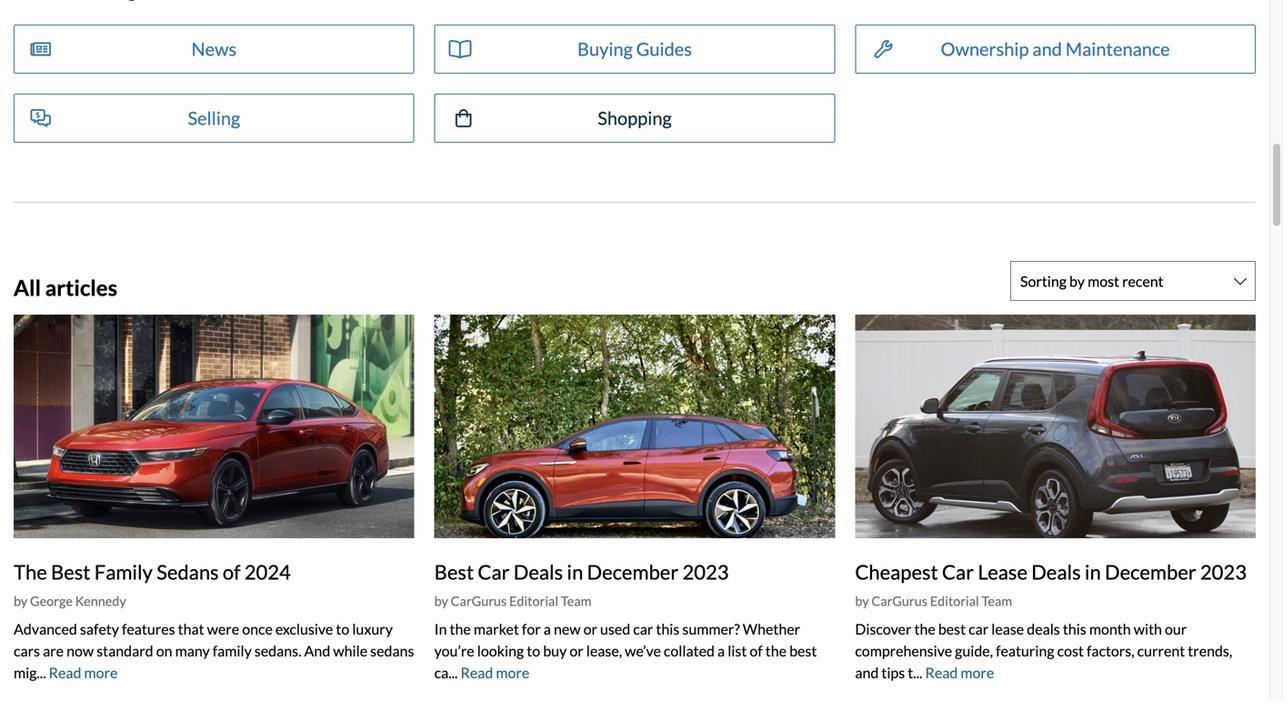 Task type: vqa. For each thing, say whether or not it's contained in the screenshot.
the leftmost as
no



Task type: locate. For each thing, give the bounding box(es) containing it.
1 horizontal spatial and
[[1033, 38, 1062, 60]]

1 vertical spatial and
[[855, 664, 879, 682]]

1 horizontal spatial read more link
[[461, 664, 530, 682]]

by cargurus editorial team down cheapest
[[855, 594, 1013, 609]]

cheapest car lease deals in december 2023
[[855, 561, 1247, 584]]

1 horizontal spatial read more
[[461, 664, 530, 682]]

lease,
[[587, 642, 622, 660]]

1 horizontal spatial the
[[766, 642, 787, 660]]

1 cargurus from the left
[[451, 594, 507, 609]]

deals
[[1027, 621, 1060, 638]]

factors,
[[1087, 642, 1135, 660]]

2 read more link from the left
[[461, 664, 530, 682]]

best down whether
[[790, 642, 817, 660]]

1 vertical spatial of
[[750, 642, 763, 660]]

1 horizontal spatial deals
[[1032, 561, 1081, 584]]

1 best from the left
[[51, 561, 91, 584]]

0 horizontal spatial read more
[[49, 664, 118, 682]]

shopping bag image
[[456, 109, 472, 127]]

cargurus up market
[[451, 594, 507, 609]]

1 horizontal spatial cargurus
[[872, 594, 928, 609]]

cargurus down cheapest
[[872, 594, 928, 609]]

0 horizontal spatial read
[[49, 664, 81, 682]]

new
[[554, 621, 581, 638]]

in up month on the right bottom of the page
[[1085, 561, 1101, 584]]

0 horizontal spatial more
[[84, 664, 118, 682]]

0 horizontal spatial this
[[656, 621, 680, 638]]

0 horizontal spatial a
[[544, 621, 551, 638]]

2023
[[683, 561, 729, 584], [1201, 561, 1247, 584]]

the up comprehensive
[[915, 621, 936, 638]]

0 horizontal spatial cargurus
[[451, 594, 507, 609]]

1 horizontal spatial editorial
[[930, 594, 979, 609]]

1 deals from the left
[[514, 561, 563, 584]]

advanced safety features that were once exclusive to luxury cars are now standard on many family sedans. and while sedans mig...
[[14, 621, 414, 682]]

or
[[584, 621, 598, 638], [570, 642, 584, 660]]

best car deals in december 2023 image
[[435, 315, 835, 539]]

read more link
[[49, 664, 118, 682], [461, 664, 530, 682], [926, 664, 995, 682]]

2 horizontal spatial read more link
[[926, 664, 995, 682]]

car up market
[[478, 561, 510, 584]]

this up the collated
[[656, 621, 680, 638]]

buying guides
[[578, 38, 692, 60]]

read more link for deals
[[461, 664, 530, 682]]

2 cargurus from the left
[[872, 594, 928, 609]]

1 horizontal spatial december
[[1105, 561, 1197, 584]]

1 read more link from the left
[[49, 664, 118, 682]]

by up discover at the bottom
[[855, 594, 869, 609]]

editorial up for
[[509, 594, 559, 609]]

the down whether
[[766, 642, 787, 660]]

0 vertical spatial of
[[223, 561, 241, 584]]

a left list
[[718, 642, 725, 660]]

1 horizontal spatial this
[[1063, 621, 1087, 638]]

more down now
[[84, 664, 118, 682]]

1 horizontal spatial read
[[461, 664, 493, 682]]

this inside in the market for a new or used car this summer? whether you're looking to buy or lease, we've collated a list of the best ca...
[[656, 621, 680, 638]]

comments alt dollar image
[[30, 109, 51, 127]]

1 horizontal spatial team
[[982, 594, 1013, 609]]

editorial
[[509, 594, 559, 609], [930, 594, 979, 609]]

the
[[450, 621, 471, 638], [915, 621, 936, 638], [766, 642, 787, 660]]

luxury
[[352, 621, 393, 638]]

with
[[1134, 621, 1163, 638]]

read right "t..."
[[926, 664, 958, 682]]

editorial up guide,
[[930, 594, 979, 609]]

0 horizontal spatial by cargurus editorial team
[[435, 594, 592, 609]]

0 vertical spatial and
[[1033, 38, 1062, 60]]

2 team from the left
[[982, 594, 1013, 609]]

1 horizontal spatial by
[[435, 594, 448, 609]]

read down are
[[49, 664, 81, 682]]

2 by from the left
[[435, 594, 448, 609]]

0 horizontal spatial read more link
[[49, 664, 118, 682]]

ownership
[[941, 38, 1029, 60]]

of
[[223, 561, 241, 584], [750, 642, 763, 660]]

0 horizontal spatial car
[[478, 561, 510, 584]]

0 horizontal spatial of
[[223, 561, 241, 584]]

2 horizontal spatial by
[[855, 594, 869, 609]]

to left buy
[[527, 642, 540, 660]]

the best family sedans of 2024
[[14, 561, 291, 584]]

best inside discover the best car lease deals this month with our comprehensive guide, featuring cost factors, current trends, and tips t...
[[939, 621, 966, 638]]

1 horizontal spatial best
[[939, 621, 966, 638]]

deals up for
[[514, 561, 563, 584]]

of left 2024
[[223, 561, 241, 584]]

2 december from the left
[[1105, 561, 1197, 584]]

0 horizontal spatial deals
[[514, 561, 563, 584]]

2023 up trends,
[[1201, 561, 1247, 584]]

by george kennedy
[[14, 594, 126, 609]]

december
[[587, 561, 679, 584], [1105, 561, 1197, 584]]

in up new
[[567, 561, 583, 584]]

by cargurus editorial team
[[435, 594, 592, 609], [855, 594, 1013, 609]]

2 car from the left
[[942, 561, 974, 584]]

buying guides link
[[435, 25, 835, 74]]

1 editorial from the left
[[509, 594, 559, 609]]

1 horizontal spatial in
[[1085, 561, 1101, 584]]

best up guide,
[[939, 621, 966, 638]]

0 horizontal spatial editorial
[[509, 594, 559, 609]]

once
[[242, 621, 273, 638]]

to
[[336, 621, 350, 638], [527, 642, 540, 660]]

1 this from the left
[[656, 621, 680, 638]]

market
[[474, 621, 519, 638]]

were
[[207, 621, 239, 638]]

0 horizontal spatial best
[[790, 642, 817, 660]]

0 horizontal spatial in
[[567, 561, 583, 584]]

1 horizontal spatial 2023
[[1201, 561, 1247, 584]]

by up the in
[[435, 594, 448, 609]]

2 car from the left
[[969, 621, 989, 638]]

by cargurus editorial team for best
[[435, 594, 592, 609]]

by cargurus editorial team up market
[[435, 594, 592, 609]]

1 vertical spatial best
[[790, 642, 817, 660]]

all articles
[[14, 275, 117, 301]]

car left lease
[[942, 561, 974, 584]]

deals right lease
[[1032, 561, 1081, 584]]

and left tips
[[855, 664, 879, 682]]

news link
[[14, 25, 415, 74]]

3 read from the left
[[926, 664, 958, 682]]

car up guide,
[[969, 621, 989, 638]]

editorial for lease
[[930, 594, 979, 609]]

read more link down now
[[49, 664, 118, 682]]

0 horizontal spatial team
[[561, 594, 592, 609]]

more down guide,
[[961, 664, 995, 682]]

0 vertical spatial a
[[544, 621, 551, 638]]

looking
[[477, 642, 524, 660]]

selling
[[188, 107, 240, 129]]

1 horizontal spatial car
[[942, 561, 974, 584]]

read more link down guide,
[[926, 664, 995, 682]]

team up new
[[561, 594, 592, 609]]

book open image
[[449, 40, 472, 58]]

and
[[1033, 38, 1062, 60], [855, 664, 879, 682]]

kennedy
[[75, 594, 126, 609]]

car
[[478, 561, 510, 584], [942, 561, 974, 584]]

0 vertical spatial to
[[336, 621, 350, 638]]

1 horizontal spatial a
[[718, 642, 725, 660]]

2024
[[244, 561, 291, 584]]

team
[[561, 594, 592, 609], [982, 594, 1013, 609]]

of right list
[[750, 642, 763, 660]]

2 read more from the left
[[461, 664, 530, 682]]

in
[[567, 561, 583, 584], [1085, 561, 1101, 584]]

2 horizontal spatial the
[[915, 621, 936, 638]]

mig...
[[14, 664, 46, 682]]

2 editorial from the left
[[930, 594, 979, 609]]

3 read more from the left
[[926, 664, 995, 682]]

read more down guide,
[[926, 664, 995, 682]]

best up the in
[[435, 561, 474, 584]]

1 car from the left
[[478, 561, 510, 584]]

1 by from the left
[[14, 594, 28, 609]]

or right buy
[[570, 642, 584, 660]]

now
[[66, 642, 94, 660]]

read more down now
[[49, 664, 118, 682]]

on
[[156, 642, 172, 660]]

team down lease
[[982, 594, 1013, 609]]

read more
[[49, 664, 118, 682], [461, 664, 530, 682], [926, 664, 995, 682]]

0 horizontal spatial by
[[14, 594, 28, 609]]

the inside discover the best car lease deals this month with our comprehensive guide, featuring cost factors, current trends, and tips t...
[[915, 621, 936, 638]]

1 december from the left
[[587, 561, 679, 584]]

month
[[1090, 621, 1131, 638]]

1 more from the left
[[84, 664, 118, 682]]

cargurus for best
[[451, 594, 507, 609]]

1 horizontal spatial of
[[750, 642, 763, 660]]

or right new
[[584, 621, 598, 638]]

0 vertical spatial best
[[939, 621, 966, 638]]

ownership and maintenance link
[[855, 25, 1256, 74]]

a right for
[[544, 621, 551, 638]]

by for the best family sedans of 2024
[[14, 594, 28, 609]]

3 read more link from the left
[[926, 664, 995, 682]]

shopping link
[[435, 94, 835, 143]]

2 horizontal spatial more
[[961, 664, 995, 682]]

2023 up summer?
[[683, 561, 729, 584]]

2 horizontal spatial read more
[[926, 664, 995, 682]]

by cargurus editorial team for cheapest
[[855, 594, 1013, 609]]

0 horizontal spatial best
[[51, 561, 91, 584]]

tips
[[882, 664, 905, 682]]

1 horizontal spatial car
[[969, 621, 989, 638]]

1 car from the left
[[633, 621, 653, 638]]

more for deals
[[496, 664, 530, 682]]

1 vertical spatial to
[[527, 642, 540, 660]]

many
[[175, 642, 210, 660]]

by down "the"
[[14, 594, 28, 609]]

1 horizontal spatial best
[[435, 561, 474, 584]]

this
[[656, 621, 680, 638], [1063, 621, 1087, 638]]

2 this from the left
[[1063, 621, 1087, 638]]

ca...
[[435, 664, 458, 682]]

2 read from the left
[[461, 664, 493, 682]]

and inside discover the best car lease deals this month with our comprehensive guide, featuring cost factors, current trends, and tips t...
[[855, 664, 879, 682]]

read right ca...
[[461, 664, 493, 682]]

1 read more from the left
[[49, 664, 118, 682]]

2 horizontal spatial read
[[926, 664, 958, 682]]

0 horizontal spatial car
[[633, 621, 653, 638]]

2 by cargurus editorial team from the left
[[855, 594, 1013, 609]]

and right ownership
[[1033, 38, 1062, 60]]

more
[[84, 664, 118, 682], [496, 664, 530, 682], [961, 664, 995, 682]]

best car deals in december 2023 link
[[435, 561, 729, 584]]

this up cost
[[1063, 621, 1087, 638]]

safety
[[80, 621, 119, 638]]

0 horizontal spatial 2023
[[683, 561, 729, 584]]

for
[[522, 621, 541, 638]]

that
[[178, 621, 204, 638]]

read more link down looking
[[461, 664, 530, 682]]

0 horizontal spatial december
[[587, 561, 679, 584]]

best
[[939, 621, 966, 638], [790, 642, 817, 660]]

ownership and maintenance
[[941, 38, 1170, 60]]

car up we've
[[633, 621, 653, 638]]

3 more from the left
[[961, 664, 995, 682]]

0 horizontal spatial to
[[336, 621, 350, 638]]

0 horizontal spatial the
[[450, 621, 471, 638]]

to up while
[[336, 621, 350, 638]]

1 horizontal spatial to
[[527, 642, 540, 660]]

deals
[[514, 561, 563, 584], [1032, 561, 1081, 584]]

december up the used
[[587, 561, 679, 584]]

read more down looking
[[461, 664, 530, 682]]

3 by from the left
[[855, 594, 869, 609]]

buying
[[578, 38, 633, 60]]

best up by george kennedy
[[51, 561, 91, 584]]

features
[[122, 621, 175, 638]]

1 horizontal spatial more
[[496, 664, 530, 682]]

1 team from the left
[[561, 594, 592, 609]]

1 horizontal spatial by cargurus editorial team
[[855, 594, 1013, 609]]

0 horizontal spatial and
[[855, 664, 879, 682]]

2 more from the left
[[496, 664, 530, 682]]

best
[[51, 561, 91, 584], [435, 561, 474, 584]]

1 read from the left
[[49, 664, 81, 682]]

the right the in
[[450, 621, 471, 638]]

and
[[304, 642, 330, 660]]

discover
[[855, 621, 912, 638]]

more down looking
[[496, 664, 530, 682]]

by
[[14, 594, 28, 609], [435, 594, 448, 609], [855, 594, 869, 609]]

2 best from the left
[[435, 561, 474, 584]]

december up with
[[1105, 561, 1197, 584]]

the for best
[[450, 621, 471, 638]]

1 by cargurus editorial team from the left
[[435, 594, 592, 609]]



Task type: describe. For each thing, give the bounding box(es) containing it.
1 in from the left
[[567, 561, 583, 584]]

the for cheapest
[[915, 621, 936, 638]]

are
[[43, 642, 64, 660]]

read more link for lease
[[926, 664, 995, 682]]

cheapest car lease deals in december 2023 link
[[855, 561, 1247, 584]]

0 vertical spatial or
[[584, 621, 598, 638]]

read for the
[[49, 664, 81, 682]]

cars
[[14, 642, 40, 660]]

best car deals in december 2023
[[435, 561, 729, 584]]

our
[[1165, 621, 1187, 638]]

of inside in the market for a new or used car this summer? whether you're looking to buy or lease, we've collated a list of the best ca...
[[750, 642, 763, 660]]

read for cheapest
[[926, 664, 958, 682]]

by for best car deals in december 2023
[[435, 594, 448, 609]]

cargurus for cheapest
[[872, 594, 928, 609]]

all
[[14, 275, 41, 301]]

car inside in the market for a new or used car this summer? whether you're looking to buy or lease, we've collated a list of the best ca...
[[633, 621, 653, 638]]

team for deals
[[561, 594, 592, 609]]

sedans.
[[255, 642, 302, 660]]

you're
[[435, 642, 475, 660]]

list
[[728, 642, 747, 660]]

1 vertical spatial a
[[718, 642, 725, 660]]

lease
[[978, 561, 1028, 584]]

best inside in the market for a new or used car this summer? whether you're looking to buy or lease, we've collated a list of the best ca...
[[790, 642, 817, 660]]

buy
[[543, 642, 567, 660]]

cheapest
[[855, 561, 939, 584]]

selling link
[[14, 94, 415, 143]]

the
[[14, 561, 47, 584]]

cheapest car lease deals in december 2023 image
[[855, 315, 1256, 539]]

sedans
[[370, 642, 414, 660]]

family
[[94, 561, 153, 584]]

this inside discover the best car lease deals this month with our comprehensive guide, featuring cost factors, current trends, and tips t...
[[1063, 621, 1087, 638]]

2 in from the left
[[1085, 561, 1101, 584]]

in
[[435, 621, 447, 638]]

read more for family
[[49, 664, 118, 682]]

sedans
[[157, 561, 219, 584]]

articles
[[45, 275, 117, 301]]

read for best
[[461, 664, 493, 682]]

wrench image
[[875, 40, 893, 58]]

1 2023 from the left
[[683, 561, 729, 584]]

t...
[[908, 664, 923, 682]]

featuring
[[996, 642, 1055, 660]]

2 2023 from the left
[[1201, 561, 1247, 584]]

summer?
[[683, 621, 740, 638]]

shopping
[[598, 107, 672, 129]]

car for cheapest
[[942, 561, 974, 584]]

in the market for a new or used car this summer? whether you're looking to buy or lease, we've collated a list of the best ca...
[[435, 621, 817, 682]]

news
[[192, 38, 237, 60]]

to inside advanced safety features that were once exclusive to luxury cars are now standard on many family sedans. and while sedans mig...
[[336, 621, 350, 638]]

guide,
[[955, 642, 993, 660]]

to inside in the market for a new or used car this summer? whether you're looking to buy or lease, we've collated a list of the best ca...
[[527, 642, 540, 660]]

car inside discover the best car lease deals this month with our comprehensive guide, featuring cost factors, current trends, and tips t...
[[969, 621, 989, 638]]

more for family
[[84, 664, 118, 682]]

while
[[333, 642, 368, 660]]

newspaper image
[[30, 40, 51, 58]]

exclusive
[[276, 621, 333, 638]]

comprehensive
[[855, 642, 953, 660]]

trends,
[[1188, 642, 1233, 660]]

editorial for deals
[[509, 594, 559, 609]]

family
[[213, 642, 252, 660]]

the best family sedans of 2024 image
[[14, 315, 415, 539]]

collated
[[664, 642, 715, 660]]

car for best
[[478, 561, 510, 584]]

current
[[1138, 642, 1186, 660]]

discover the best car lease deals this month with our comprehensive guide, featuring cost factors, current trends, and tips t...
[[855, 621, 1233, 682]]

guides
[[636, 38, 692, 60]]

team for lease
[[982, 594, 1013, 609]]

by for cheapest car lease deals in december 2023
[[855, 594, 869, 609]]

2 deals from the left
[[1032, 561, 1081, 584]]

1 vertical spatial or
[[570, 642, 584, 660]]

standard
[[97, 642, 153, 660]]

maintenance
[[1066, 38, 1170, 60]]

whether
[[743, 621, 801, 638]]

we've
[[625, 642, 661, 660]]

more for lease
[[961, 664, 995, 682]]

chevron down image
[[1234, 274, 1247, 288]]

advanced
[[14, 621, 77, 638]]

read more for deals
[[461, 664, 530, 682]]

used
[[600, 621, 631, 638]]

the best family sedans of 2024 link
[[14, 561, 291, 584]]

george
[[30, 594, 73, 609]]

read more link for family
[[49, 664, 118, 682]]

lease
[[992, 621, 1024, 638]]

cost
[[1058, 642, 1084, 660]]

read more for lease
[[926, 664, 995, 682]]



